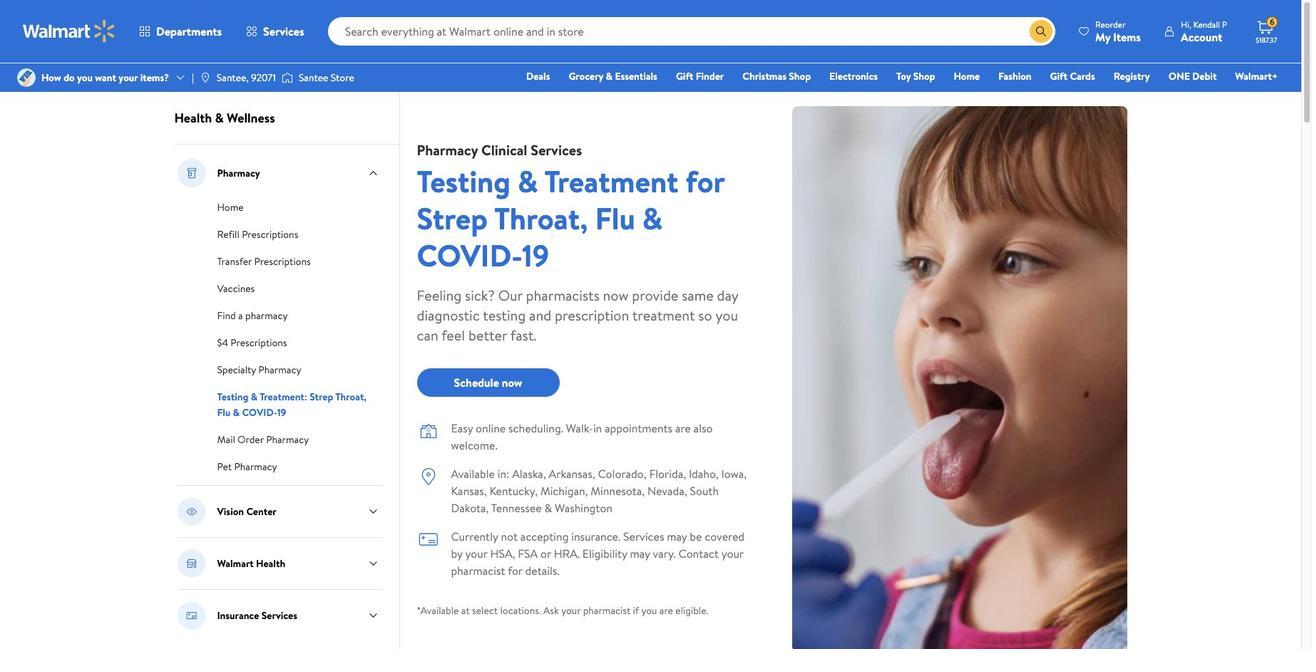 Task type: describe. For each thing, give the bounding box(es) containing it.
covered
[[705, 529, 745, 545]]

by
[[451, 547, 463, 562]]

covid- inside the pharmacy clinical services testing & treatment for strep throat, flu & covid-19
[[417, 235, 522, 277]]

specialty pharmacy link
[[217, 362, 301, 377]]

prescriptions for $4 prescriptions
[[231, 336, 287, 350]]

day
[[717, 286, 739, 305]]

items?
[[140, 71, 169, 85]]

specialty pharmacy
[[217, 363, 301, 377]]

services button
[[234, 14, 317, 49]]

for inside the pharmacy clinical services testing & treatment for strep throat, flu & covid-19
[[686, 161, 725, 203]]

account
[[1181, 29, 1223, 45]]

walmart health
[[217, 557, 285, 571]]

gift for gift cards
[[1051, 69, 1068, 83]]

not
[[501, 529, 518, 545]]

details.
[[525, 564, 560, 579]]

refill prescriptions
[[217, 228, 298, 242]]

schedule now
[[454, 375, 523, 391]]

1 vertical spatial health
[[256, 557, 285, 571]]

find
[[217, 309, 236, 323]]

same
[[682, 286, 714, 305]]

0 vertical spatial home
[[954, 69, 980, 83]]

toy shop
[[897, 69, 936, 83]]

cards
[[1070, 69, 1096, 83]]

accepting
[[521, 529, 569, 545]]

you inside 'feeling sick? our pharmacists now provide same day diagnostic testing and prescription treatment so you can feel better fast.'
[[716, 306, 738, 325]]

testing inside the pharmacy clinical services testing & treatment for strep throat, flu & covid-19
[[417, 161, 511, 203]]

19 inside testing & treatment: strep throat, flu & covid-19
[[277, 406, 286, 420]]

are inside easy online scheduling. walk-in appointments are also welcome.
[[676, 421, 691, 437]]

for inside currently not accepting insurance. services may be covered by your hsa, fsa or hra. eligibility may vary. contact your pharmacist for details.
[[508, 564, 523, 579]]

tennessee
[[491, 501, 542, 517]]

clinical
[[482, 141, 528, 160]]

fsa
[[518, 547, 538, 562]]

gift cards
[[1051, 69, 1096, 83]]

kendall
[[1194, 18, 1221, 30]]

kentucky,
[[490, 484, 538, 499]]

& inside available in: alaska, arkansas, colorado, florida, idaho, iowa, kansas, kentucky, michigan, minnesota, nevada, south dakota, tennessee & washington
[[545, 501, 552, 517]]

alaska,
[[512, 467, 546, 482]]

pharmacy image
[[177, 159, 206, 188]]

 image for santee store
[[282, 71, 293, 85]]

flu inside the pharmacy clinical services testing & treatment for strep throat, flu & covid-19
[[595, 198, 636, 240]]

a
[[238, 309, 243, 323]]

pharmacy clinical services testing & treatment for strep throat, flu & covid-19
[[417, 141, 725, 277]]

Walmart Site-Wide search field
[[328, 17, 1056, 46]]

colorado,
[[598, 467, 647, 482]]

services inside currently not accepting insurance. services may be covered by your hsa, fsa or hra. eligibility may vary. contact your pharmacist for details.
[[624, 529, 665, 545]]

grocery & essentials link
[[563, 68, 664, 84]]

essentials
[[615, 69, 658, 83]]

also
[[694, 421, 713, 437]]

reorder my items
[[1096, 18, 1142, 45]]

walmart insurance services image
[[177, 602, 206, 631]]

vision
[[217, 505, 244, 519]]

easy
[[451, 421, 473, 437]]

pharmacy inside mail order pharmacy link
[[266, 433, 309, 447]]

prescriptions for refill prescriptions
[[242, 228, 298, 242]]

kansas,
[[451, 484, 487, 499]]

0 horizontal spatial health
[[174, 109, 212, 127]]

fast.
[[511, 326, 537, 345]]

how
[[41, 71, 61, 85]]

dakota,
[[451, 501, 489, 517]]

walmart
[[217, 557, 254, 571]]

diagnostic
[[417, 306, 480, 325]]

0 horizontal spatial are
[[660, 604, 674, 619]]

transfer prescriptions
[[217, 255, 311, 269]]

$187.37
[[1256, 35, 1278, 45]]

south
[[690, 484, 719, 499]]

gift for gift finder
[[676, 69, 694, 83]]

now inside 'feeling sick? our pharmacists now provide same day diagnostic testing and prescription treatment so you can feel better fast.'
[[603, 286, 629, 305]]

finder
[[696, 69, 724, 83]]

want
[[95, 71, 116, 85]]

Search search field
[[328, 17, 1056, 46]]

testing inside testing & treatment: strep throat, flu & covid-19
[[217, 390, 249, 405]]

shop for christmas shop
[[789, 69, 811, 83]]

items
[[1114, 29, 1142, 45]]

reorder
[[1096, 18, 1126, 30]]

deals link
[[520, 68, 557, 84]]

pet pharmacy link
[[217, 459, 277, 474]]

refill prescriptions link
[[217, 226, 298, 242]]

one debit link
[[1163, 68, 1224, 84]]

0 horizontal spatial you
[[77, 71, 93, 85]]

contact
[[679, 547, 719, 562]]

easy online scheduling. walk-in appointments are also welcome. image
[[417, 420, 440, 443]]

0 horizontal spatial may
[[630, 547, 650, 562]]

store
[[331, 71, 354, 85]]

services right insurance
[[262, 609, 298, 624]]

provide
[[632, 286, 679, 305]]

deals
[[527, 69, 550, 83]]

pharmacy inside pet pharmacy link
[[234, 460, 277, 474]]

specialty
[[217, 363, 256, 377]]

gift cards link
[[1044, 68, 1102, 84]]

currently not accepting insurance. services may be covered by your hsa, fsa or hra. eligibility may vary. contact your pharmacist for details. image
[[417, 529, 440, 552]]

$4 prescriptions link
[[217, 335, 287, 350]]

1 vertical spatial home
[[217, 200, 244, 215]]

christmas
[[743, 69, 787, 83]]

better
[[469, 326, 508, 345]]

p
[[1223, 18, 1228, 30]]

santee store
[[299, 71, 354, 85]]

0 vertical spatial home link
[[948, 68, 987, 84]]

1 horizontal spatial pharmacist
[[583, 604, 631, 619]]

treatment:
[[260, 390, 307, 405]]

vaccines
[[217, 282, 255, 296]]

6 $187.37
[[1256, 16, 1278, 45]]

pharmacist inside currently not accepting insurance. services may be covered by your hsa, fsa or hra. eligibility may vary. contact your pharmacist for details.
[[451, 564, 506, 579]]

santee
[[299, 71, 329, 85]]

one debit
[[1169, 69, 1217, 83]]

walmart+
[[1236, 69, 1279, 83]]

strep inside the pharmacy clinical services testing & treatment for strep throat, flu & covid-19
[[417, 198, 488, 240]]

toy shop link
[[890, 68, 942, 84]]



Task type: locate. For each thing, give the bounding box(es) containing it.
1 horizontal spatial home link
[[948, 68, 987, 84]]

throat, inside the pharmacy clinical services testing & treatment for strep throat, flu & covid-19
[[494, 198, 588, 240]]

1 vertical spatial strep
[[310, 390, 333, 405]]

19 up our
[[522, 235, 549, 277]]

$4
[[217, 336, 228, 350]]

or
[[541, 547, 551, 562]]

at
[[461, 604, 470, 619]]

health
[[174, 109, 212, 127], [256, 557, 285, 571]]

0 horizontal spatial strep
[[310, 390, 333, 405]]

walmart image
[[23, 20, 116, 43]]

1 vertical spatial for
[[508, 564, 523, 579]]

0 horizontal spatial home
[[217, 200, 244, 215]]

vision center
[[217, 505, 277, 519]]

1 horizontal spatial testing
[[417, 161, 511, 203]]

prescriptions for transfer prescriptions
[[254, 255, 311, 269]]

nevada,
[[648, 484, 688, 499]]

 image right |
[[200, 72, 211, 83]]

0 horizontal spatial flu
[[217, 406, 231, 420]]

1 vertical spatial 19
[[277, 406, 286, 420]]

0 horizontal spatial home link
[[217, 199, 244, 215]]

you right if
[[642, 604, 657, 619]]

home link up refill
[[217, 199, 244, 215]]

1 horizontal spatial  image
[[282, 71, 293, 85]]

schedule
[[454, 375, 499, 391]]

throat, inside testing & treatment: strep throat, flu & covid-19
[[336, 390, 367, 405]]

easy online scheduling. walk-in appointments are also welcome.
[[451, 421, 713, 454]]

pharmacy up treatment:
[[259, 363, 301, 377]]

pharmacy right pharmacy icon
[[217, 166, 260, 181]]

0 horizontal spatial gift
[[676, 69, 694, 83]]

you right do
[[77, 71, 93, 85]]

0 vertical spatial 19
[[522, 235, 549, 277]]

1 horizontal spatial flu
[[595, 198, 636, 240]]

2 vertical spatial prescriptions
[[231, 336, 287, 350]]

1 vertical spatial prescriptions
[[254, 255, 311, 269]]

vary.
[[653, 547, 676, 562]]

testing & treatment: strep throat, flu & covid-19 link
[[217, 389, 367, 420]]

0 vertical spatial testing
[[417, 161, 511, 203]]

home up refill
[[217, 200, 244, 215]]

feeling
[[417, 286, 462, 305]]

you down the day
[[716, 306, 738, 325]]

services up vary.
[[624, 529, 665, 545]]

home left fashion
[[954, 69, 980, 83]]

prescriptions down 'refill prescriptions'
[[254, 255, 311, 269]]

strep inside testing & treatment: strep throat, flu & covid-19
[[310, 390, 333, 405]]

flu
[[595, 198, 636, 240], [217, 406, 231, 420]]

hra.
[[554, 547, 580, 562]]

idaho,
[[689, 467, 719, 482]]

testing down specialty
[[217, 390, 249, 405]]

0 vertical spatial flu
[[595, 198, 636, 240]]

are
[[676, 421, 691, 437], [660, 604, 674, 619]]

1 horizontal spatial gift
[[1051, 69, 1068, 83]]

now up prescription
[[603, 286, 629, 305]]

1 horizontal spatial now
[[603, 286, 629, 305]]

mail order pharmacy link
[[217, 432, 309, 447]]

2 gift from the left
[[1051, 69, 1068, 83]]

0 horizontal spatial throat,
[[336, 390, 367, 405]]

testing down clinical
[[417, 161, 511, 203]]

1 horizontal spatial covid-
[[417, 235, 522, 277]]

0 horizontal spatial shop
[[789, 69, 811, 83]]

flu inside testing & treatment: strep throat, flu & covid-19
[[217, 406, 231, 420]]

available in: alaska, arkansas, colorado, florida, idaho, iowa, kansas, kentucky, michigan, minnesota, nevada, south dakota, tennessee & washington image
[[417, 466, 440, 489]]

19 down treatment:
[[277, 406, 286, 420]]

electronics
[[830, 69, 878, 83]]

0 horizontal spatial now
[[502, 375, 523, 391]]

your down covered
[[722, 547, 744, 562]]

*available
[[417, 604, 459, 619]]

schedule now button
[[417, 369, 560, 397]]

pet
[[217, 460, 232, 474]]

1 vertical spatial testing
[[217, 390, 249, 405]]

ask
[[544, 604, 559, 619]]

washington
[[555, 501, 613, 517]]

refill
[[217, 228, 240, 242]]

pharmacist left if
[[583, 604, 631, 619]]

services up 92071
[[263, 24, 304, 39]]

19 inside the pharmacy clinical services testing & treatment for strep throat, flu & covid-19
[[522, 235, 549, 277]]

1 vertical spatial are
[[660, 604, 674, 619]]

1 horizontal spatial health
[[256, 557, 285, 571]]

home link left fashion
[[948, 68, 987, 84]]

pharmacy down order
[[234, 460, 277, 474]]

1 vertical spatial covid-
[[242, 406, 277, 420]]

testing & treatment: strep throat, flu & covid-19
[[217, 390, 367, 420]]

prescriptions up transfer prescriptions link
[[242, 228, 298, 242]]

1 vertical spatial flu
[[217, 406, 231, 420]]

pharmacy inside specialty pharmacy link
[[259, 363, 301, 377]]

1 shop from the left
[[789, 69, 811, 83]]

2 horizontal spatial you
[[716, 306, 738, 325]]

registry link
[[1108, 68, 1157, 84]]

prescription
[[555, 306, 629, 325]]

now inside button
[[502, 375, 523, 391]]

health down |
[[174, 109, 212, 127]]

iowa,
[[722, 467, 747, 482]]

1 horizontal spatial shop
[[914, 69, 936, 83]]

find a pharmacy link
[[217, 308, 288, 323]]

shop right christmas
[[789, 69, 811, 83]]

eligible.
[[676, 604, 709, 619]]

1 horizontal spatial strep
[[417, 198, 488, 240]]

may left be
[[667, 529, 687, 545]]

santee,
[[217, 71, 249, 85]]

in
[[594, 421, 602, 437]]

pharmacy inside the pharmacy clinical services testing & treatment for strep throat, flu & covid-19
[[417, 141, 478, 160]]

center
[[246, 505, 277, 519]]

pharmacist down by
[[451, 564, 506, 579]]

0 vertical spatial pharmacist
[[451, 564, 506, 579]]

 image
[[17, 68, 36, 87]]

search icon image
[[1036, 26, 1047, 37]]

0 vertical spatial throat,
[[494, 198, 588, 240]]

gift finder
[[676, 69, 724, 83]]

1 horizontal spatial 19
[[522, 235, 549, 277]]

mail
[[217, 433, 235, 447]]

services inside dropdown button
[[263, 24, 304, 39]]

gift left cards
[[1051, 69, 1068, 83]]

health & wellness
[[174, 109, 275, 127]]

0 vertical spatial strep
[[417, 198, 488, 240]]

0 horizontal spatial 19
[[277, 406, 286, 420]]

0 vertical spatial health
[[174, 109, 212, 127]]

order
[[238, 433, 264, 447]]

scheduling.
[[509, 421, 564, 437]]

pharmacy left clinical
[[417, 141, 478, 160]]

online
[[476, 421, 506, 437]]

departments button
[[127, 14, 234, 49]]

2 shop from the left
[[914, 69, 936, 83]]

covid- up sick? at the top of page
[[417, 235, 522, 277]]

available
[[451, 467, 495, 482]]

walk-
[[566, 421, 594, 437]]

pharmacy
[[245, 309, 288, 323]]

your right the ask
[[562, 604, 581, 619]]

registry
[[1114, 69, 1151, 83]]

shop for toy shop
[[914, 69, 936, 83]]

christmas shop
[[743, 69, 811, 83]]

pharmacy down testing & treatment: strep throat, flu & covid-19
[[266, 433, 309, 447]]

transfer prescriptions link
[[217, 253, 311, 269]]

prescriptions up specialty pharmacy link
[[231, 336, 287, 350]]

departments
[[156, 24, 222, 39]]

may left vary.
[[630, 547, 650, 562]]

how do you want your items?
[[41, 71, 169, 85]]

santee, 92071
[[217, 71, 276, 85]]

0 vertical spatial may
[[667, 529, 687, 545]]

1 vertical spatial may
[[630, 547, 650, 562]]

0 vertical spatial now
[[603, 286, 629, 305]]

are left eligible. on the bottom of page
[[660, 604, 674, 619]]

0 vertical spatial covid-
[[417, 235, 522, 277]]

vision center image
[[177, 498, 206, 527]]

welcome.
[[451, 438, 498, 454]]

covid-
[[417, 235, 522, 277], [242, 406, 277, 420]]

pharmacy
[[417, 141, 478, 160], [217, 166, 260, 181], [259, 363, 301, 377], [266, 433, 309, 447], [234, 460, 277, 474]]

0 horizontal spatial testing
[[217, 390, 249, 405]]

 image
[[282, 71, 293, 85], [200, 72, 211, 83]]

appointments
[[605, 421, 673, 437]]

0 horizontal spatial covid-
[[242, 406, 277, 420]]

you
[[77, 71, 93, 85], [716, 306, 738, 325], [642, 604, 657, 619]]

0 vertical spatial for
[[686, 161, 725, 203]]

your down currently
[[466, 547, 488, 562]]

2 vertical spatial you
[[642, 604, 657, 619]]

eligibility
[[583, 547, 628, 562]]

walmart health image
[[177, 550, 206, 579]]

throat,
[[494, 198, 588, 240], [336, 390, 367, 405]]

1 horizontal spatial may
[[667, 529, 687, 545]]

0 horizontal spatial  image
[[200, 72, 211, 83]]

0 horizontal spatial pharmacist
[[451, 564, 506, 579]]

feel
[[442, 326, 465, 345]]

 image right 92071
[[282, 71, 293, 85]]

1 gift from the left
[[676, 69, 694, 83]]

hi,
[[1181, 18, 1192, 30]]

are left the also
[[676, 421, 691, 437]]

$4 prescriptions
[[217, 336, 287, 350]]

0 vertical spatial are
[[676, 421, 691, 437]]

arkansas,
[[549, 467, 595, 482]]

 image for santee, 92071
[[200, 72, 211, 83]]

so
[[699, 306, 713, 325]]

christmas shop link
[[737, 68, 818, 84]]

if
[[633, 604, 639, 619]]

0 vertical spatial prescriptions
[[242, 228, 298, 242]]

services right clinical
[[531, 141, 582, 160]]

my
[[1096, 29, 1111, 45]]

walmart+ link
[[1230, 68, 1285, 84]]

now right schedule
[[502, 375, 523, 391]]

1 vertical spatial you
[[716, 306, 738, 325]]

covid- inside testing & treatment: strep throat, flu & covid-19
[[242, 406, 277, 420]]

1 horizontal spatial you
[[642, 604, 657, 619]]

1 vertical spatial now
[[502, 375, 523, 391]]

be
[[690, 529, 702, 545]]

0 vertical spatial you
[[77, 71, 93, 85]]

6
[[1270, 16, 1275, 28]]

select
[[472, 604, 498, 619]]

1 vertical spatial throat,
[[336, 390, 367, 405]]

1 horizontal spatial home
[[954, 69, 980, 83]]

for
[[686, 161, 725, 203], [508, 564, 523, 579]]

your right want
[[119, 71, 138, 85]]

&
[[606, 69, 613, 83], [215, 109, 224, 127], [518, 161, 538, 203], [643, 198, 663, 240], [251, 390, 258, 405], [233, 406, 240, 420], [545, 501, 552, 517]]

fashion link
[[993, 68, 1039, 84]]

1 vertical spatial home link
[[217, 199, 244, 215]]

covid- up mail order pharmacy link
[[242, 406, 277, 420]]

services inside the pharmacy clinical services testing & treatment for strep throat, flu & covid-19
[[531, 141, 582, 160]]

1 horizontal spatial are
[[676, 421, 691, 437]]

testing
[[417, 161, 511, 203], [217, 390, 249, 405]]

1 horizontal spatial throat,
[[494, 198, 588, 240]]

health right walmart
[[256, 557, 285, 571]]

florida,
[[650, 467, 686, 482]]

gift left finder
[[676, 69, 694, 83]]

0 horizontal spatial for
[[508, 564, 523, 579]]

available in: alaska, arkansas, colorado, florida, idaho, iowa, kansas, kentucky, michigan, minnesota, nevada, south dakota, tennessee & washington
[[451, 467, 747, 517]]

wellness
[[227, 109, 275, 127]]

insurance services
[[217, 609, 298, 624]]

shop right toy
[[914, 69, 936, 83]]

1 horizontal spatial for
[[686, 161, 725, 203]]

our
[[498, 286, 523, 305]]

1 vertical spatial pharmacist
[[583, 604, 631, 619]]

hi, kendall p account
[[1181, 18, 1228, 45]]



Task type: vqa. For each thing, say whether or not it's contained in the screenshot.
Mail Order Pharmacy link
yes



